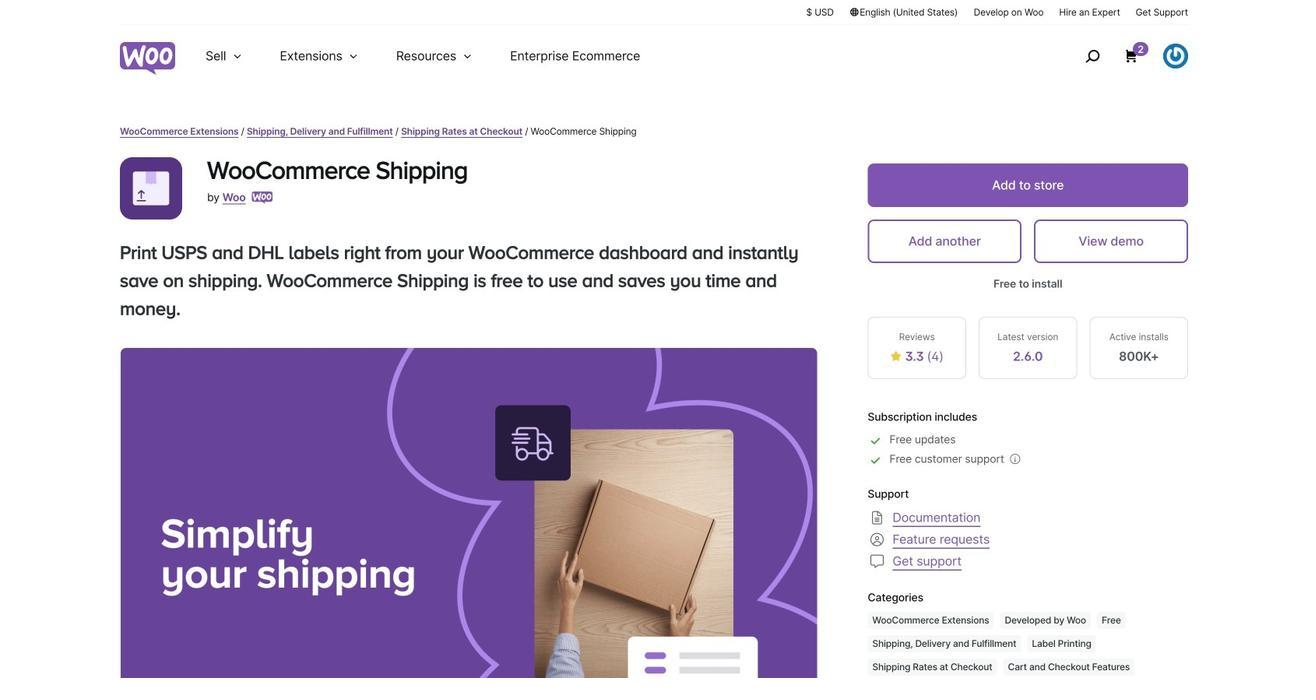 Task type: locate. For each thing, give the bounding box(es) containing it.
circle user image
[[868, 531, 887, 549]]

developed by woocommerce image
[[252, 192, 273, 204]]

breadcrumb element
[[120, 125, 1189, 139]]

message image
[[868, 552, 887, 571]]

product icon image
[[120, 157, 182, 220]]



Task type: describe. For each thing, give the bounding box(es) containing it.
search image
[[1081, 44, 1106, 69]]

open account menu image
[[1164, 44, 1189, 69]]

product header image: image
[[121, 348, 818, 679]]

service navigation menu element
[[1053, 31, 1189, 81]]

file lines image
[[868, 509, 887, 527]]



